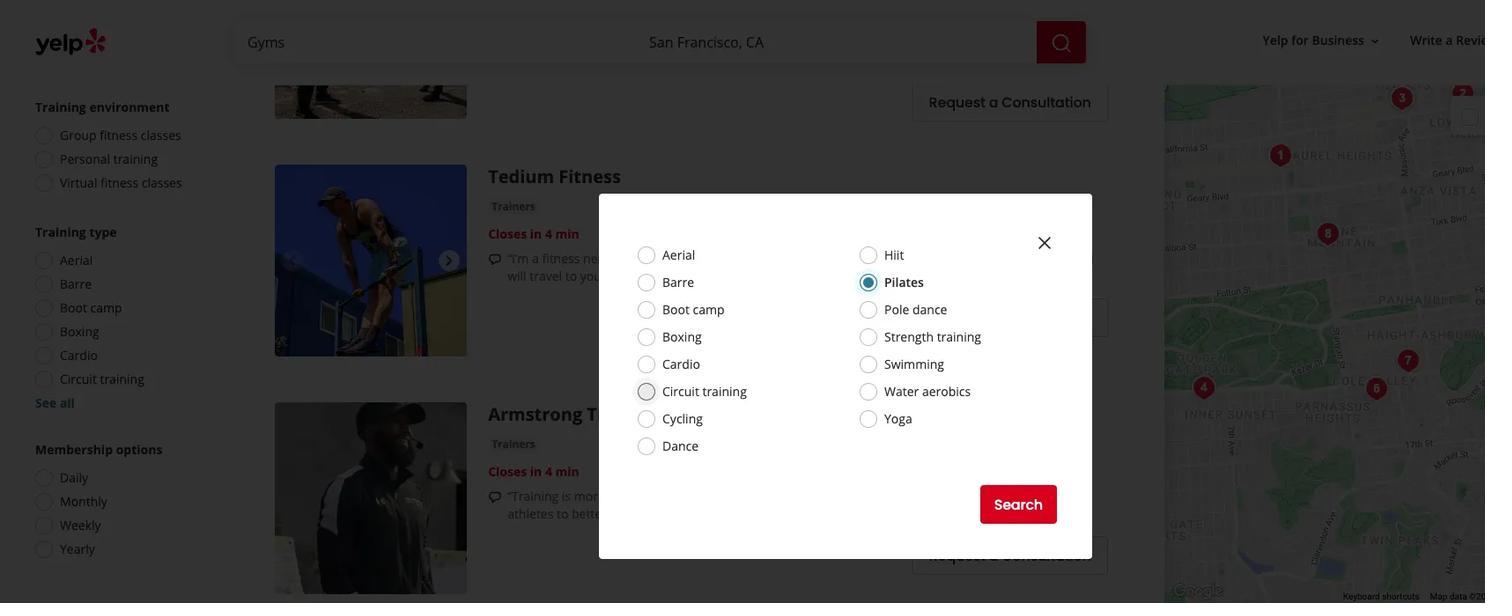 Task type: vqa. For each thing, say whether or not it's contained in the screenshot.
THE HOME."
yes



Task type: describe. For each thing, give the bounding box(es) containing it.
min for armstrong
[[556, 464, 580, 481]]

armstrong
[[488, 403, 583, 427]]

request a quote button
[[35, 6, 143, 33]]

home."
[[538, 52, 579, 69]]

folks
[[927, 35, 954, 51]]

and inside "i'm a fitness nerd with over 10 years of experience. i offer 1:1 online, in-person, and hybrid coaching. i will travel to your house or an agreed upon location for in-person…"
[[968, 250, 990, 267]]

the firm sf image
[[1392, 344, 1427, 379]]

trainers button for armstrong
[[488, 437, 539, 454]]

or inside the "providing personal training, group fitness, and functional movement for folks looking to train outdoors or at home."
[[508, 52, 520, 69]]

experience.
[[737, 250, 803, 267]]

it's
[[709, 489, 725, 505]]

nerd
[[583, 250, 611, 267]]

tedium
[[488, 165, 554, 189]]

group
[[674, 35, 708, 51]]

me,
[[684, 489, 706, 505]]

"i'm a fitness nerd with over 10 years of experience. i offer 1:1 online, in-person, and hybrid coaching. i will travel to your house or an agreed upon location for in-person…"
[[508, 250, 1094, 285]]

with
[[614, 250, 638, 267]]

until
[[525, 10, 550, 27]]

aerobics
[[923, 383, 971, 400]]

map data ©20
[[1431, 592, 1486, 602]]

a for tedium fitness's request a consultation button
[[989, 308, 999, 328]]

mobility,
[[693, 506, 742, 523]]

for inside button
[[1292, 32, 1309, 49]]

virtual for virtual consultations
[[47, 45, 81, 60]]

person,
[[921, 250, 965, 267]]

classes for group fitness classes
[[141, 127, 181, 144]]

trainers for armstrong training
[[492, 437, 536, 452]]

see
[[35, 395, 57, 412]]

coach junior concept image
[[1480, 77, 1486, 112]]

fitness
[[559, 165, 621, 189]]

cardio inside search dialog
[[663, 356, 701, 373]]

focusing
[[954, 489, 1003, 505]]

training down dance
[[937, 329, 982, 345]]

in for tedium
[[530, 226, 542, 243]]

1:1
[[844, 250, 861, 267]]

4 for armstrong
[[545, 464, 552, 481]]

pilates
[[885, 274, 924, 291]]

closes in 4 min for armstrong
[[488, 464, 580, 481]]

than
[[608, 489, 635, 505]]

1 request a consultation from the top
[[929, 92, 1092, 113]]

request for request a quote button
[[47, 11, 88, 26]]

purpose.
[[843, 489, 894, 505]]

4 for tedium
[[545, 226, 552, 243]]

offer
[[813, 250, 841, 267]]

travel
[[530, 268, 562, 285]]

fitness for group
[[100, 127, 138, 144]]

request for first request a consultation button
[[929, 92, 986, 113]]

data
[[1450, 592, 1468, 602]]

online,
[[865, 250, 903, 267]]

cardio inside option group
[[60, 347, 98, 364]]

"i'm
[[508, 250, 529, 267]]

map region
[[1114, 0, 1486, 604]]

pole dance
[[885, 301, 948, 318]]

virtual fitness classes
[[60, 174, 182, 191]]

to down is
[[557, 506, 569, 523]]

next image
[[439, 12, 460, 33]]

circuit inside option group
[[60, 371, 97, 388]]

personal training
[[60, 151, 158, 167]]

boxing inside search dialog
[[663, 329, 702, 345]]

assist
[[610, 506, 642, 523]]

them
[[645, 506, 676, 523]]

in inside "training is more than a job to me, it's my passion and my purpose. currently focusing on training athletes to better assist them in mobility, flexibility, injury prevention and…"
[[679, 506, 690, 523]]

armstrong training
[[488, 403, 660, 427]]

"training is more than a job to me, it's my passion and my purpose. currently focusing on training athletes to better assist them in mobility, flexibility, injury prevention and…"
[[508, 489, 1068, 523]]

boot inside option group
[[60, 300, 87, 316]]

dance
[[913, 301, 948, 318]]

environment
[[89, 99, 170, 115]]

fitness,
[[711, 35, 752, 51]]

"providing
[[508, 35, 566, 51]]

yelp for business
[[1263, 32, 1365, 49]]

armstrong training link
[[488, 403, 660, 427]]

outdoors
[[1048, 35, 1100, 51]]

to inside the "providing personal training, group fitness, and functional movement for folks looking to train outdoors or at home."
[[1002, 35, 1014, 51]]

closes for armstrong training
[[488, 464, 527, 481]]

yelp
[[1263, 32, 1289, 49]]

daily
[[60, 470, 88, 486]]

all
[[60, 395, 75, 412]]

pole
[[885, 301, 910, 318]]

in for armstrong
[[530, 464, 542, 481]]

©20
[[1470, 592, 1486, 602]]

barre inside search dialog
[[663, 274, 695, 291]]

more for and
[[900, 268, 932, 285]]

request a consultation button for tedium fitness
[[913, 299, 1108, 338]]

train
[[1017, 35, 1044, 51]]

aerial inside option group
[[60, 252, 93, 269]]

or inside "i'm a fitness nerd with over 10 years of experience. i offer 1:1 online, in-person, and hybrid coaching. i will travel to your house or an agreed upon location for in-person…"
[[649, 268, 661, 285]]

and…"
[[905, 506, 941, 523]]

training for group fitness classes
[[35, 99, 86, 115]]

hiit
[[885, 247, 904, 263]]

virtual consultations button
[[35, 40, 165, 66]]

koret health and recreation center image
[[1312, 217, 1347, 252]]

is
[[562, 489, 571, 505]]

barre inside option group
[[60, 276, 92, 293]]

of
[[722, 250, 733, 267]]

coaching.
[[1033, 250, 1088, 267]]

water
[[885, 383, 919, 400]]

virtual consultations
[[47, 45, 154, 60]]

more for home."
[[582, 52, 615, 69]]

circuit training inside search dialog
[[663, 383, 747, 400]]

your
[[581, 268, 607, 285]]

group
[[60, 127, 97, 144]]

membership
[[35, 441, 113, 458]]

currently
[[897, 489, 951, 505]]

user actions element
[[1249, 25, 1486, 60]]

keyboard
[[1344, 592, 1381, 602]]

a for write a revie link on the top of page
[[1446, 32, 1454, 49]]

"training
[[508, 489, 559, 505]]

training inside "training is more than a job to me, it's my passion and my purpose. currently focusing on training athletes to better assist them in mobility, flexibility, injury prevention and…"
[[1024, 489, 1068, 505]]

1 consultation from the top
[[1002, 92, 1092, 113]]

search
[[995, 495, 1043, 515]]

better
[[572, 506, 607, 523]]

personal
[[569, 35, 620, 51]]

dance
[[663, 438, 699, 455]]

map
[[1431, 592, 1448, 602]]

request for request a consultation button corresponding to armstrong training
[[929, 546, 986, 566]]

see all
[[35, 395, 75, 412]]

previous image
[[282, 251, 303, 272]]

upon
[[725, 268, 755, 285]]

personal
[[60, 151, 110, 167]]

open until 6:30 pm
[[488, 10, 600, 27]]

16 chevron down v2 image
[[1368, 34, 1383, 48]]

circuit inside search dialog
[[663, 383, 700, 400]]

option group containing membership options
[[30, 441, 219, 564]]

location
[[759, 268, 804, 285]]

armstrong training image
[[275, 403, 467, 595]]

request a quote
[[47, 11, 132, 26]]



Task type: locate. For each thing, give the bounding box(es) containing it.
my
[[728, 489, 746, 505], [822, 489, 840, 505]]

fitness up travel
[[542, 250, 580, 267]]

quote
[[100, 11, 132, 26]]

request a consultation down search
[[929, 546, 1092, 566]]

1 vertical spatial request a consultation
[[929, 308, 1092, 328]]

0 horizontal spatial i
[[806, 250, 810, 267]]

more up better
[[574, 489, 605, 505]]

closes in 4 min up "training
[[488, 464, 580, 481]]

over
[[642, 250, 667, 267]]

1 horizontal spatial barre
[[663, 274, 695, 291]]

2 4 from the top
[[545, 464, 552, 481]]

slideshow element for "providing
[[275, 0, 467, 119]]

boot camp down the 'type'
[[60, 300, 122, 316]]

years
[[688, 250, 719, 267]]

1 vertical spatial trainers button
[[488, 437, 539, 454]]

1 vertical spatial in
[[530, 464, 542, 481]]

sunset gym image
[[1187, 371, 1223, 406]]

a for request a consultation button corresponding to armstrong training
[[989, 546, 999, 566]]

will
[[508, 268, 527, 285]]

2 trainers link from the top
[[488, 437, 539, 454]]

0 vertical spatial 4
[[545, 226, 552, 243]]

2 vertical spatial fitness
[[542, 250, 580, 267]]

4
[[545, 226, 552, 243], [545, 464, 552, 481]]

fitness down personal training
[[101, 174, 138, 191]]

1 vertical spatial more
[[900, 268, 932, 285]]

a left "revie"
[[1446, 32, 1454, 49]]

tedium fitness image
[[275, 165, 467, 357]]

request a consultation down hybrid
[[929, 308, 1092, 328]]

more link for and
[[900, 268, 932, 285]]

shortcuts
[[1383, 592, 1420, 602]]

fitness
[[100, 127, 138, 144], [101, 174, 138, 191], [542, 250, 580, 267]]

option group containing training type
[[30, 224, 219, 412]]

0 vertical spatial in-
[[907, 250, 921, 267]]

for right yelp
[[1292, 32, 1309, 49]]

to left train
[[1002, 35, 1014, 51]]

and inside "training is more than a job to me, it's my passion and my purpose. currently focusing on training athletes to better assist them in mobility, flexibility, injury prevention and…"
[[797, 489, 819, 505]]

1 vertical spatial and
[[968, 250, 990, 267]]

1 vertical spatial min
[[556, 464, 580, 481]]

boxing up all
[[60, 323, 99, 340]]

2 vertical spatial consultation
[[1002, 546, 1092, 566]]

my up injury
[[822, 489, 840, 505]]

boxing inside option group
[[60, 323, 99, 340]]

1 vertical spatial virtual
[[60, 174, 97, 191]]

training up 'cycling'
[[703, 383, 747, 400]]

a right "i'm
[[532, 250, 539, 267]]

1 min from the top
[[556, 226, 580, 243]]

a left job
[[638, 489, 645, 505]]

"providing personal training, group fitness, and functional movement for folks looking to train outdoors or at home."
[[508, 35, 1100, 69]]

2 vertical spatial more
[[574, 489, 605, 505]]

google image
[[1169, 581, 1227, 604]]

1 vertical spatial 16 speech v2 image
[[488, 491, 502, 505]]

1 vertical spatial more link
[[900, 268, 932, 285]]

write
[[1411, 32, 1443, 49]]

training left the 'type'
[[35, 224, 86, 241]]

0 horizontal spatial barre
[[60, 276, 92, 293]]

yearly
[[60, 541, 95, 558]]

barre down training type
[[60, 276, 92, 293]]

more down hiit
[[900, 268, 932, 285]]

trainers link for armstrong
[[488, 437, 539, 454]]

looking
[[957, 35, 999, 51]]

consultation for training
[[1002, 546, 1092, 566]]

camp inside option group
[[90, 300, 122, 316]]

barre down 10
[[663, 274, 695, 291]]

prevention
[[839, 506, 902, 523]]

for left folks in the top of the page
[[907, 35, 924, 51]]

and up injury
[[797, 489, 819, 505]]

1 vertical spatial slideshow element
[[275, 165, 467, 357]]

more down personal
[[582, 52, 615, 69]]

circuit training up all
[[60, 371, 144, 388]]

3 request a consultation from the top
[[929, 546, 1092, 566]]

a down looking
[[989, 92, 999, 113]]

more link down hiit
[[900, 268, 932, 285]]

camp down agreed
[[693, 301, 725, 318]]

see all button
[[35, 395, 75, 412]]

type
[[89, 224, 117, 241]]

strength
[[885, 329, 934, 345]]

closes in 4 min up "i'm
[[488, 226, 580, 243]]

2 request a consultation from the top
[[929, 308, 1092, 328]]

tedium fitness link
[[488, 165, 621, 189]]

a for request a quote button
[[91, 11, 97, 26]]

business
[[1313, 32, 1365, 49]]

injury
[[803, 506, 836, 523]]

cardio up 'cycling'
[[663, 356, 701, 373]]

2 closes in 4 min from the top
[[488, 464, 580, 481]]

a inside "training is more than a job to me, it's my passion and my purpose. currently focusing on training athletes to better assist them in mobility, flexibility, injury prevention and…"
[[638, 489, 645, 505]]

circuit training up 'cycling'
[[663, 383, 747, 400]]

search dialog
[[0, 0, 1486, 604]]

0 vertical spatial option group
[[30, 99, 219, 197]]

and left hybrid
[[968, 250, 990, 267]]

2 my from the left
[[822, 489, 840, 505]]

3 request a consultation button from the top
[[913, 537, 1108, 576]]

2 vertical spatial request a consultation
[[929, 546, 1092, 566]]

a down search
[[989, 546, 999, 566]]

0 horizontal spatial in-
[[827, 268, 842, 285]]

training environment
[[35, 99, 170, 115]]

request down "and…""
[[929, 546, 986, 566]]

4 up travel
[[545, 226, 552, 243]]

2 horizontal spatial for
[[1292, 32, 1309, 49]]

a for first request a consultation button
[[989, 92, 999, 113]]

on
[[1006, 489, 1021, 505]]

request a consultation button down train
[[913, 83, 1108, 122]]

0 vertical spatial training
[[35, 99, 86, 115]]

2 trainers button from the top
[[488, 437, 539, 454]]

16 speech v2 image for armstrong
[[488, 491, 502, 505]]

virtual for virtual fitness classes
[[60, 174, 97, 191]]

slideshow element
[[275, 0, 467, 119], [275, 165, 467, 357]]

in- right hiit
[[907, 250, 921, 267]]

1 horizontal spatial boxing
[[663, 329, 702, 345]]

1 16 speech v2 image from the top
[[488, 253, 502, 267]]

trainers button down armstrong
[[488, 437, 539, 454]]

in down me,
[[679, 506, 690, 523]]

1 vertical spatial request a consultation button
[[913, 299, 1108, 338]]

16 speech v2 image left "i'm
[[488, 253, 502, 267]]

request
[[47, 11, 88, 26], [929, 92, 986, 113], [929, 308, 986, 328], [929, 546, 986, 566]]

boot camp
[[60, 300, 122, 316], [663, 301, 725, 318]]

2 vertical spatial option group
[[30, 441, 219, 564]]

the yard image
[[1446, 77, 1482, 112]]

0 horizontal spatial for
[[808, 268, 824, 285]]

request a consultation for armstrong training
[[929, 546, 1092, 566]]

training up options
[[100, 371, 144, 388]]

in up "training
[[530, 464, 542, 481]]

2 vertical spatial in
[[679, 506, 690, 523]]

to right job
[[669, 489, 681, 505]]

4 up "training
[[545, 464, 552, 481]]

search image
[[1051, 32, 1072, 53]]

trainers button for tedium
[[488, 198, 539, 216]]

1 vertical spatial fitness
[[101, 174, 138, 191]]

0 vertical spatial slideshow element
[[275, 0, 467, 119]]

closes up "training
[[488, 464, 527, 481]]

0 vertical spatial and
[[755, 35, 777, 51]]

1 vertical spatial option group
[[30, 224, 219, 412]]

2 vertical spatial request a consultation button
[[913, 537, 1108, 576]]

0 vertical spatial or
[[508, 52, 520, 69]]

1 horizontal spatial in-
[[907, 250, 921, 267]]

job
[[648, 489, 666, 505]]

or left 'an'
[[649, 268, 661, 285]]

0 vertical spatial trainers
[[492, 199, 536, 214]]

closes for tedium fitness
[[488, 226, 527, 243]]

1 vertical spatial classes
[[142, 174, 182, 191]]

trainers down tedium on the left top
[[492, 199, 536, 214]]

closes in 4 min for tedium
[[488, 226, 580, 243]]

1 horizontal spatial and
[[797, 489, 819, 505]]

trainers link down tedium on the left top
[[488, 198, 539, 216]]

at
[[523, 52, 535, 69]]

1 vertical spatial consultation
[[1002, 308, 1092, 328]]

request a consultation down train
[[929, 92, 1092, 113]]

write a revie
[[1411, 32, 1486, 49]]

a
[[91, 11, 97, 26], [1446, 32, 1454, 49], [989, 92, 999, 113], [532, 250, 539, 267], [989, 308, 999, 328], [638, 489, 645, 505], [989, 546, 999, 566]]

1 request a consultation button from the top
[[913, 83, 1108, 122]]

cardio up all
[[60, 347, 98, 364]]

training
[[113, 151, 158, 167], [937, 329, 982, 345], [100, 371, 144, 388], [703, 383, 747, 400], [1024, 489, 1068, 505]]

training
[[35, 99, 86, 115], [35, 224, 86, 241], [587, 403, 660, 427]]

live fit gym - cole valley image
[[1360, 372, 1395, 407]]

1 slideshow element from the top
[[275, 0, 467, 119]]

training right on
[[1024, 489, 1068, 505]]

consultation for fitness
[[1002, 308, 1092, 328]]

camp down the 'type'
[[90, 300, 122, 316]]

0 horizontal spatial boxing
[[60, 323, 99, 340]]

in up travel
[[530, 226, 542, 243]]

1 vertical spatial trainers
[[492, 437, 536, 452]]

trainers link
[[488, 198, 539, 216], [488, 437, 539, 454]]

boot down 'an'
[[663, 301, 690, 318]]

1 vertical spatial closes in 4 min
[[488, 464, 580, 481]]

keyboard shortcuts
[[1344, 592, 1420, 602]]

10
[[670, 250, 684, 267]]

closes up "i'm
[[488, 226, 527, 243]]

1 my from the left
[[728, 489, 746, 505]]

0 vertical spatial closes in 4 min
[[488, 226, 580, 243]]

request a consultation
[[929, 92, 1092, 113], [929, 308, 1092, 328], [929, 546, 1092, 566]]

trainers button
[[488, 198, 539, 216], [488, 437, 539, 454]]

request a consultation for tedium fitness
[[929, 308, 1092, 328]]

0 vertical spatial virtual
[[47, 45, 81, 60]]

2 closes from the top
[[488, 464, 527, 481]]

for inside the "providing personal training, group fitness, and functional movement for folks looking to train outdoors or at home."
[[907, 35, 924, 51]]

0 horizontal spatial cardio
[[60, 347, 98, 364]]

request inside button
[[47, 11, 88, 26]]

athletes
[[508, 506, 554, 523]]

0 horizontal spatial or
[[508, 52, 520, 69]]

virtual down personal
[[60, 174, 97, 191]]

more link down personal
[[582, 52, 615, 69]]

2 16 speech v2 image from the top
[[488, 491, 502, 505]]

1 horizontal spatial boot
[[663, 301, 690, 318]]

0 vertical spatial min
[[556, 226, 580, 243]]

closes in 4 min
[[488, 226, 580, 243], [488, 464, 580, 481]]

open
[[488, 10, 521, 27]]

group fitness classes
[[60, 127, 181, 144]]

i right coaching.
[[1091, 250, 1094, 267]]

1 horizontal spatial for
[[907, 35, 924, 51]]

a left "quote"
[[91, 11, 97, 26]]

fitness inside "i'm a fitness nerd with over 10 years of experience. i offer 1:1 online, in-person, and hybrid coaching. i will travel to your house or an agreed upon location for in-person…"
[[542, 250, 580, 267]]

for inside "i'm a fitness nerd with over 10 years of experience. i offer 1:1 online, in-person, and hybrid coaching. i will travel to your house or an agreed upon location for in-person…"
[[808, 268, 824, 285]]

virtual inside option group
[[60, 174, 97, 191]]

slideshow element for "i'm
[[275, 165, 467, 357]]

1 trainers link from the top
[[488, 198, 539, 216]]

request a consultation button down search
[[913, 537, 1108, 576]]

membership options
[[35, 441, 162, 458]]

1 horizontal spatial i
[[1091, 250, 1094, 267]]

my right it's
[[728, 489, 746, 505]]

1 horizontal spatial cardio
[[663, 356, 701, 373]]

or left at
[[508, 52, 520, 69]]

1 option group from the top
[[30, 99, 219, 197]]

None search field
[[234, 21, 1090, 63]]

0 vertical spatial 16 speech v2 image
[[488, 253, 502, 267]]

more link for home."
[[582, 52, 615, 69]]

1 4 from the top
[[545, 226, 552, 243]]

0 vertical spatial request a consultation button
[[913, 83, 1108, 122]]

1 vertical spatial or
[[649, 268, 661, 285]]

0 horizontal spatial camp
[[90, 300, 122, 316]]

request down folks in the top of the page
[[929, 92, 986, 113]]

1 closes in 4 min from the top
[[488, 226, 580, 243]]

2 consultation from the top
[[1002, 308, 1092, 328]]

for
[[1292, 32, 1309, 49], [907, 35, 924, 51], [808, 268, 824, 285]]

training left 'cycling'
[[587, 403, 660, 427]]

1 vertical spatial training
[[35, 224, 86, 241]]

options
[[116, 441, 162, 458]]

request up virtual consultations
[[47, 11, 88, 26]]

virtual down request a quote button
[[47, 45, 81, 60]]

0 horizontal spatial and
[[755, 35, 777, 51]]

tedium fitness
[[488, 165, 621, 189]]

in- down offer
[[827, 268, 842, 285]]

min up is
[[556, 464, 580, 481]]

trainers for tedium fitness
[[492, 199, 536, 214]]

more
[[582, 52, 615, 69], [900, 268, 932, 285], [574, 489, 605, 505]]

trainers link for tedium
[[488, 198, 539, 216]]

a inside request a quote button
[[91, 11, 97, 26]]

0 vertical spatial more
[[582, 52, 615, 69]]

or
[[508, 52, 520, 69], [649, 268, 661, 285]]

more inside "training is more than a job to me, it's my passion and my purpose. currently focusing on training athletes to better assist them in mobility, flexibility, injury prevention and…"
[[574, 489, 605, 505]]

1 vertical spatial 4
[[545, 464, 552, 481]]

1 i from the left
[[806, 250, 810, 267]]

option group
[[30, 99, 219, 197], [30, 224, 219, 412], [30, 441, 219, 564]]

option group containing training environment
[[30, 99, 219, 197]]

boot camp inside option group
[[60, 300, 122, 316]]

0 vertical spatial trainers button
[[488, 198, 539, 216]]

1 vertical spatial closes
[[488, 464, 527, 481]]

a inside write a revie link
[[1446, 32, 1454, 49]]

trainers down armstrong
[[492, 437, 536, 452]]

consultation down search
[[1002, 546, 1092, 566]]

request up strength training
[[929, 308, 986, 328]]

consultation down coaching.
[[1002, 308, 1092, 328]]

revie
[[1457, 32, 1486, 49]]

16 speech v2 image
[[488, 253, 502, 267], [488, 491, 502, 505]]

1 horizontal spatial boot camp
[[663, 301, 725, 318]]

i left offer
[[806, 250, 810, 267]]

3 option group from the top
[[30, 441, 219, 564]]

monthly
[[60, 493, 107, 510]]

virtual inside button
[[47, 45, 81, 60]]

camp inside search dialog
[[693, 301, 725, 318]]

16 speech v2 image for tedium
[[488, 253, 502, 267]]

hybrid
[[993, 250, 1030, 267]]

request for tedium fitness's request a consultation button
[[929, 308, 986, 328]]

request a consultation button for armstrong training
[[913, 537, 1108, 576]]

consultations
[[83, 45, 154, 60]]

boot camp inside search dialog
[[663, 301, 725, 318]]

0 horizontal spatial more link
[[582, 52, 615, 69]]

3 consultation from the top
[[1002, 546, 1092, 566]]

boot down training type
[[60, 300, 87, 316]]

0 horizontal spatial boot
[[60, 300, 87, 316]]

training for aerial
[[35, 224, 86, 241]]

consultation down search icon
[[1002, 92, 1092, 113]]

0 vertical spatial closes
[[488, 226, 527, 243]]

0 vertical spatial more link
[[582, 52, 615, 69]]

a inside "i'm a fitness nerd with over 10 years of experience. i offer 1:1 online, in-person, and hybrid coaching. i will travel to your house or an agreed upon location for in-person…"
[[532, 250, 539, 267]]

min for tedium
[[556, 226, 580, 243]]

1 vertical spatial trainers link
[[488, 437, 539, 454]]

live fit gym - inner richmond image
[[1264, 138, 1299, 174]]

0 horizontal spatial boot camp
[[60, 300, 122, 316]]

1 horizontal spatial or
[[649, 268, 661, 285]]

aerial up 'an'
[[663, 247, 696, 263]]

classes down personal training
[[142, 174, 182, 191]]

and right the fitness,
[[755, 35, 777, 51]]

2 vertical spatial and
[[797, 489, 819, 505]]

1 horizontal spatial camp
[[693, 301, 725, 318]]

0 horizontal spatial aerial
[[60, 252, 93, 269]]

1 horizontal spatial my
[[822, 489, 840, 505]]

2 trainers from the top
[[492, 437, 536, 452]]

min
[[556, 226, 580, 243], [556, 464, 580, 481]]

training up "group"
[[35, 99, 86, 115]]

0 vertical spatial in
[[530, 226, 542, 243]]

previous image
[[282, 12, 303, 33]]

16 speech v2 image left "training
[[488, 491, 502, 505]]

next image
[[439, 251, 460, 272]]

trainers link down armstrong
[[488, 437, 539, 454]]

classes down 'environment'
[[141, 127, 181, 144]]

1 horizontal spatial more link
[[900, 268, 932, 285]]

cycling
[[663, 411, 703, 427]]

aerial
[[663, 247, 696, 263], [60, 252, 93, 269]]

aerial down training type
[[60, 252, 93, 269]]

fitness for virtual
[[101, 174, 138, 191]]

0 vertical spatial trainers link
[[488, 198, 539, 216]]

circuit up 'cycling'
[[663, 383, 700, 400]]

2 option group from the top
[[30, 224, 219, 412]]

search button
[[981, 486, 1057, 524]]

1 trainers button from the top
[[488, 198, 539, 216]]

weekly
[[60, 517, 101, 534]]

2 request a consultation button from the top
[[913, 299, 1108, 338]]

1 horizontal spatial aerial
[[663, 247, 696, 263]]

pm
[[581, 10, 600, 27]]

for down offer
[[808, 268, 824, 285]]

2 horizontal spatial and
[[968, 250, 990, 267]]

and inside the "providing personal training, group fitness, and functional movement for folks looking to train outdoors or at home."
[[755, 35, 777, 51]]

request a consultation button down hybrid
[[913, 299, 1108, 338]]

training,
[[623, 35, 670, 51]]

classes for virtual fitness classes
[[142, 174, 182, 191]]

trainers button down tedium on the left top
[[488, 198, 539, 216]]

yelp for business button
[[1256, 25, 1390, 57]]

boot camp down agreed
[[663, 301, 725, 318]]

2 vertical spatial training
[[587, 403, 660, 427]]

min up travel
[[556, 226, 580, 243]]

0 horizontal spatial circuit training
[[60, 371, 144, 388]]

circuit training
[[60, 371, 144, 388], [663, 383, 747, 400]]

proto movement image
[[275, 0, 467, 119]]

fitness up personal training
[[100, 127, 138, 144]]

agreed
[[682, 268, 722, 285]]

1 horizontal spatial circuit training
[[663, 383, 747, 400]]

more link
[[582, 52, 615, 69], [900, 268, 932, 285]]

0 vertical spatial request a consultation
[[929, 92, 1092, 113]]

circuit up all
[[60, 371, 97, 388]]

0 vertical spatial consultation
[[1002, 92, 1092, 113]]

0 vertical spatial fitness
[[100, 127, 138, 144]]

2 i from the left
[[1091, 250, 1094, 267]]

jewish community center of san francisco - jccsf image
[[1386, 81, 1421, 116], [1386, 81, 1421, 116]]

1 trainers from the top
[[492, 199, 536, 214]]

keyboard shortcuts button
[[1344, 591, 1420, 604]]

1 closes from the top
[[488, 226, 527, 243]]

2 min from the top
[[556, 464, 580, 481]]

aerial inside search dialog
[[663, 247, 696, 263]]

to inside "i'm a fitness nerd with over 10 years of experience. i offer 1:1 online, in-person, and hybrid coaching. i will travel to your house or an agreed upon location for in-person…"
[[566, 268, 577, 285]]

0 vertical spatial classes
[[141, 127, 181, 144]]

movement
[[842, 35, 904, 51]]

consultation
[[1002, 92, 1092, 113], [1002, 308, 1092, 328], [1002, 546, 1092, 566]]

classes
[[141, 127, 181, 144], [142, 174, 182, 191]]

circuit training inside option group
[[60, 371, 144, 388]]

a down hybrid
[[989, 308, 999, 328]]

flexibility,
[[746, 506, 800, 523]]

0 horizontal spatial my
[[728, 489, 746, 505]]

1 vertical spatial in-
[[827, 268, 842, 285]]

training up virtual fitness classes
[[113, 151, 158, 167]]

to left your on the top left
[[566, 268, 577, 285]]

1 horizontal spatial circuit
[[663, 383, 700, 400]]

2 slideshow element from the top
[[275, 165, 467, 357]]

to
[[1002, 35, 1014, 51], [566, 268, 577, 285], [669, 489, 681, 505], [557, 506, 569, 523]]

boot inside search dialog
[[663, 301, 690, 318]]

close image
[[1035, 232, 1056, 254]]

0 horizontal spatial circuit
[[60, 371, 97, 388]]

boxing down 'an'
[[663, 329, 702, 345]]



